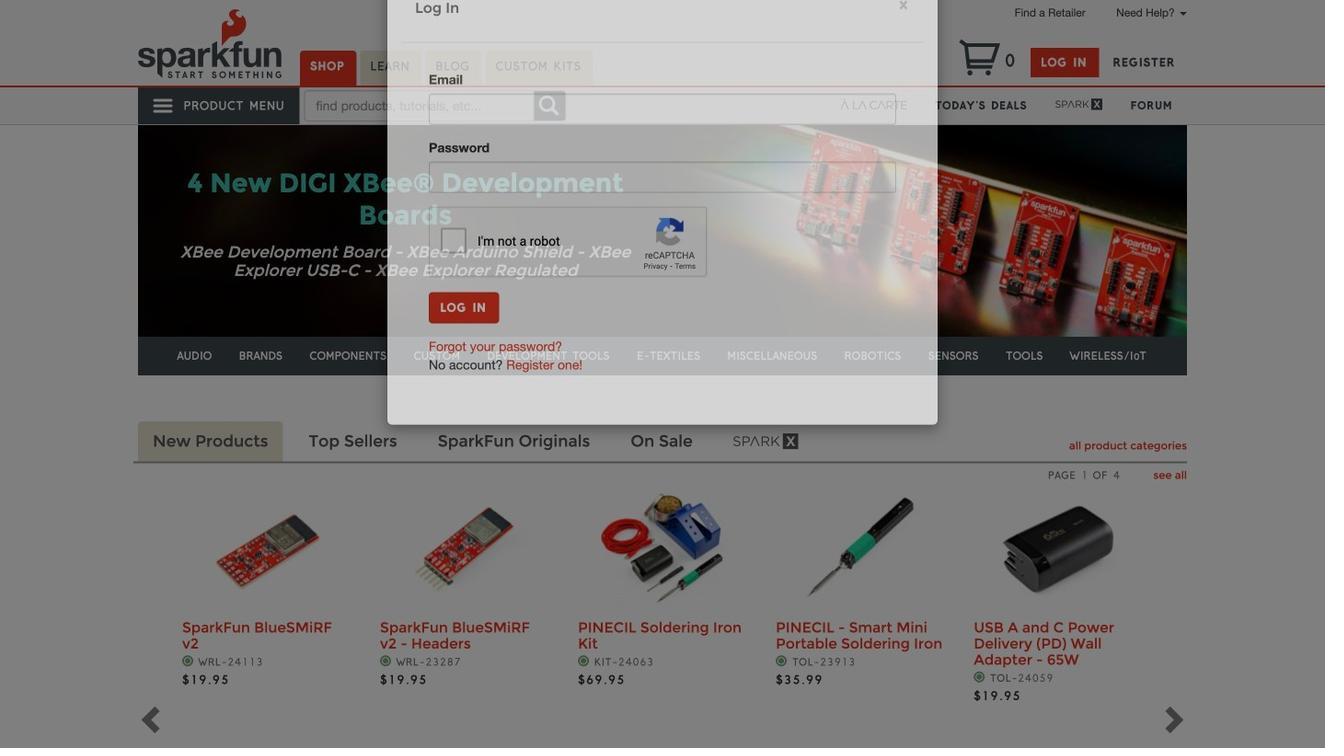 Task type: vqa. For each thing, say whether or not it's contained in the screenshot.
radio
no



Task type: describe. For each thing, give the bounding box(es) containing it.
pinecil - smart mini portable soldering iron image
[[796, 483, 925, 612]]

sparkfun bluesmirf v2 - headers image
[[400, 483, 529, 612]]

in stock image for pinecil - smart mini portable soldering iron image
[[776, 655, 788, 667]]

in stock image for sparkfun bluesmirf v2 image
[[182, 655, 194, 667]]



Task type: locate. For each thing, give the bounding box(es) containing it.
list box
[[182, 468, 1143, 748]]

in stock image
[[578, 655, 590, 667]]

in stock image
[[182, 655, 194, 667], [380, 655, 392, 667], [776, 655, 788, 667], [974, 671, 986, 683]]

in stock image for usb a and c power delivery (pd) wall adapter - 65w image at the right bottom of the page
[[974, 671, 986, 683]]

form
[[429, 99, 896, 352]]

None submit
[[429, 321, 499, 352]]

sparkfun bluesmirf v2 image
[[202, 483, 331, 612]]

None email field
[[429, 122, 896, 154]]

pinecil soldering iron kit image
[[598, 483, 727, 612]]

None password field
[[429, 190, 896, 222]]

in stock image for sparkfun bluesmirf v2 - headers image
[[380, 655, 392, 667]]

find products, tutorials, etc... text field
[[304, 90, 534, 121]]

usb a and c power delivery (pd) wall adapter - 65w image
[[994, 483, 1123, 612]]



